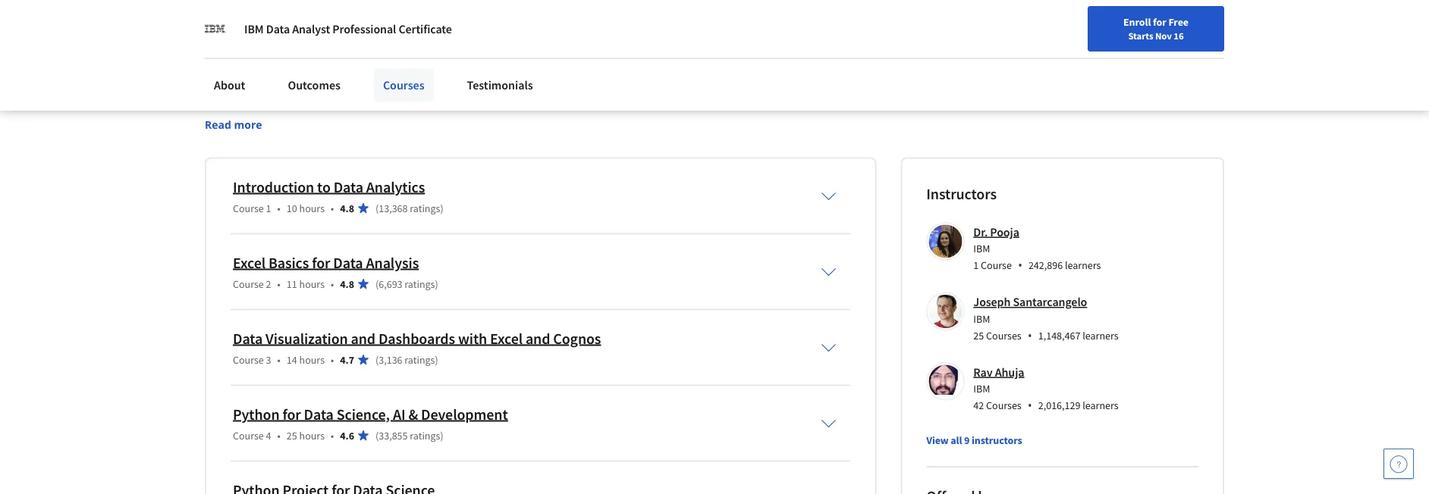 Task type: locate. For each thing, give the bounding box(es) containing it.
course left the 2
[[233, 277, 264, 291]]

and up 4.7
[[351, 329, 376, 348]]

1 horizontal spatial 25
[[973, 329, 984, 342]]

testimonials link
[[458, 68, 542, 102]]

1 vertical spatial 1
[[973, 259, 979, 272]]

about
[[214, 77, 245, 93]]

1 vertical spatial 9
[[964, 434, 970, 447]]

ibm inside dr. pooja ibm 1 course • 242,896 learners
[[973, 242, 990, 256]]

little
[[431, 77, 454, 92]]

hours left "4.6"
[[299, 429, 325, 443]]

course down python
[[233, 429, 264, 443]]

job-
[[354, 77, 374, 92]]

field
[[407, 59, 431, 74]]

courses for joseph
[[986, 329, 1022, 342]]

2 vertical spatial learners
[[1083, 399, 1119, 413]]

4 ( from the top
[[375, 429, 379, 443]]

3 ( from the top
[[375, 353, 379, 367]]

hours for for
[[299, 429, 325, 443]]

4
[[470, 77, 476, 92], [266, 429, 271, 443]]

1 horizontal spatial as
[[456, 77, 467, 92]]

as down the field
[[417, 77, 428, 92]]

analytics
[[473, 59, 521, 74]]

find your new career
[[1008, 17, 1103, 31]]

this
[[539, 59, 558, 74]]

hours
[[299, 201, 325, 215], [299, 277, 325, 291], [299, 353, 325, 367], [299, 429, 325, 443]]

data up course 3 • 14 hours •
[[233, 329, 263, 348]]

25 for joseph
[[973, 329, 984, 342]]

0 horizontal spatial 1
[[266, 201, 271, 215]]

1 vertical spatial 4.8
[[340, 277, 354, 291]]

14
[[287, 353, 297, 367]]

0 horizontal spatial 4
[[266, 429, 271, 443]]

excel left basics
[[233, 253, 265, 272]]

data left the analytics
[[333, 177, 363, 196]]

•
[[277, 201, 281, 215], [331, 201, 334, 215], [1018, 257, 1022, 273], [277, 277, 281, 291], [331, 277, 334, 291], [1028, 327, 1032, 344], [277, 353, 281, 367], [331, 353, 334, 367], [1028, 397, 1032, 414], [277, 429, 281, 443], [331, 429, 334, 443]]

for inside enroll for free starts nov 16
[[1153, 15, 1166, 29]]

25 down joseph
[[973, 329, 984, 342]]

certificate up the field
[[399, 21, 452, 36]]

.
[[521, 59, 524, 74]]

0 horizontal spatial and
[[278, 77, 297, 92]]

ratings for dashboards
[[405, 353, 435, 367]]

0 horizontal spatial 9
[[430, 12, 441, 39]]

25 inside 'joseph santarcangelo ibm 25 courses • 1,148,467 learners'
[[973, 329, 984, 342]]

ratings right 13,368
[[410, 201, 440, 215]]

( 6,693 ratings )
[[375, 277, 438, 291]]

ratings down the & on the bottom
[[410, 429, 440, 443]]

like
[[754, 59, 772, 74]]

starts
[[1128, 30, 1153, 42]]

1 hours from the top
[[299, 201, 325, 215]]

about link
[[205, 68, 254, 102]]

( down analysis
[[375, 277, 379, 291]]

4 down data
[[470, 77, 476, 92]]

in-
[[668, 59, 682, 74]]

1 ( from the top
[[375, 201, 379, 215]]

• left 242,896
[[1018, 257, 1022, 273]]

4.8 down the introduction to data analytics
[[340, 201, 354, 215]]

9
[[430, 12, 441, 39], [964, 434, 970, 447]]

1 vertical spatial courses
[[986, 329, 1022, 342]]

and
[[278, 77, 297, 92], [351, 329, 376, 348], [526, 329, 550, 348]]

4.8 down excel basics for data analysis in the bottom of the page
[[340, 277, 354, 291]]

4.7
[[340, 353, 354, 367]]

skills
[[726, 59, 752, 74]]

( for science,
[[375, 429, 379, 443]]

learners inside dr. pooja ibm 1 course • 242,896 learners
[[1065, 259, 1101, 272]]

rav ahuja image
[[929, 365, 962, 399]]

and down the career
[[278, 77, 297, 92]]

16
[[1174, 30, 1184, 42]]

0 vertical spatial 9
[[430, 12, 441, 39]]

rav ahuja link
[[973, 365, 1024, 380]]

1 vertical spatial to
[[317, 177, 331, 196]]

course
[[445, 12, 505, 39]]

ibm down joseph
[[973, 312, 990, 326]]

learners right 242,896
[[1065, 259, 1101, 272]]

course down dr. pooja link
[[981, 259, 1012, 272]]

( for analytics
[[375, 201, 379, 215]]

0 horizontal spatial 25
[[287, 429, 297, 443]]

3 hours from the top
[[299, 353, 325, 367]]

course 1 • 10 hours •
[[233, 201, 334, 215]]

0 vertical spatial in
[[306, 59, 316, 74]]

course inside dr. pooja ibm 1 course • 242,896 learners
[[981, 259, 1012, 272]]

hours right 14 on the left bottom
[[299, 353, 325, 367]]

and left the cognos
[[526, 329, 550, 348]]

high-
[[338, 59, 365, 74]]

1 horizontal spatial 1
[[973, 259, 979, 272]]

excel basics for data analysis
[[233, 253, 419, 272]]

ibm down rav
[[973, 382, 990, 396]]

find
[[1008, 17, 1028, 31]]

for
[[1153, 15, 1166, 29], [247, 59, 261, 74], [312, 253, 330, 272], [282, 405, 301, 424]]

as down data
[[456, 77, 467, 92]]

hours right the 10
[[299, 201, 325, 215]]

courses
[[383, 77, 424, 93], [986, 329, 1022, 342], [986, 399, 1022, 413]]

joseph
[[973, 295, 1011, 310]]

• down the introduction to data analytics
[[331, 201, 334, 215]]

santarcangelo
[[1013, 295, 1087, 310]]

career
[[272, 59, 304, 74]]

) down the development
[[440, 429, 443, 443]]

ratings
[[410, 201, 440, 215], [405, 277, 435, 291], [405, 353, 435, 367], [410, 429, 440, 443]]

in
[[306, 59, 316, 74], [405, 77, 415, 92]]

for for a
[[247, 59, 261, 74]]

)
[[440, 201, 443, 215], [435, 277, 438, 291], [435, 353, 438, 367], [440, 429, 443, 443]]

1 horizontal spatial 9
[[964, 434, 970, 447]]

certificate
[[321, 12, 415, 39], [399, 21, 452, 36]]

42
[[973, 399, 984, 413]]

data visualization and dashboards with excel and cognos link
[[233, 329, 601, 348]]

rav
[[973, 365, 993, 380]]

data left analyst
[[266, 21, 290, 36]]

certificate up prepare for a career in the high-growth field of data analytics
[[321, 12, 415, 39]]

courses inside 'joseph santarcangelo ibm 25 courses • 1,148,467 learners'
[[986, 329, 1022, 342]]

2 as from the left
[[456, 77, 467, 92]]

1 down dr.
[[973, 259, 979, 272]]

learn
[[640, 59, 666, 74]]

introduction to data analytics link
[[233, 177, 425, 196]]

in down the field
[[405, 77, 415, 92]]

program,
[[560, 59, 607, 74]]

( down python for data science, ai & development link at bottom left
[[375, 429, 379, 443]]

1 horizontal spatial in
[[405, 77, 415, 92]]

sql
[[300, 77, 320, 92]]

learners right the 1,148,467
[[1083, 329, 1119, 342]]

outcomes link
[[279, 68, 350, 102]]

1 horizontal spatial 4
[[470, 77, 476, 92]]

view
[[926, 434, 949, 447]]

data visualization and dashboards with excel and cognos
[[233, 329, 601, 348]]

-
[[419, 12, 426, 39]]

show notifications image
[[1224, 19, 1242, 37]]

( right 4.7
[[375, 353, 379, 367]]

1 as from the left
[[417, 77, 428, 92]]

3,136
[[379, 353, 402, 367]]

for for data
[[282, 405, 301, 424]]

0 vertical spatial 25
[[973, 329, 984, 342]]

experience
[[567, 77, 622, 92]]

course for ai
[[233, 429, 264, 443]]

0 horizontal spatial excel
[[233, 253, 265, 272]]

prior
[[540, 77, 564, 92]]

4.8
[[340, 201, 354, 215], [340, 277, 354, 291]]

25 left "4.6"
[[287, 429, 297, 443]]

ratings right 6,693
[[405, 277, 435, 291]]

dr. pooja image
[[929, 225, 962, 258]]

joseph santarcangelo ibm 25 courses • 1,148,467 learners
[[973, 295, 1119, 344]]

1 vertical spatial learners
[[1083, 329, 1119, 342]]

ibm inside rav ahuja ibm 42 courses • 2,016,129 learners
[[973, 382, 990, 396]]

learners right 2,016,129
[[1083, 399, 1119, 413]]

courses down the field
[[383, 77, 424, 93]]

ibm down dr.
[[973, 242, 990, 256]]

9 inside button
[[964, 434, 970, 447]]

learners for ahuja
[[1083, 399, 1119, 413]]

1 vertical spatial in
[[405, 77, 415, 92]]

for for free
[[1153, 15, 1166, 29]]

0 horizontal spatial as
[[417, 77, 428, 92]]

to left get
[[323, 77, 333, 92]]

for up course 4 • 25 hours •
[[282, 405, 301, 424]]

courses right the 42
[[986, 399, 1022, 413]]

cognos
[[553, 329, 601, 348]]

learners for santarcangelo
[[1083, 329, 1119, 342]]

4 down python
[[266, 429, 271, 443]]

ibm for dr. pooja
[[973, 242, 990, 256]]

1 down introduction
[[266, 201, 271, 215]]

25
[[973, 329, 984, 342], [287, 429, 297, 443]]

0 vertical spatial 4.8
[[340, 201, 354, 215]]

0 vertical spatial to
[[323, 77, 333, 92]]

1 4.8 from the top
[[340, 201, 354, 215]]

) right 6,693
[[435, 277, 438, 291]]

introduction to data analytics
[[233, 177, 425, 196]]

1 vertical spatial 25
[[287, 429, 297, 443]]

ahuja
[[995, 365, 1024, 380]]

4 hours from the top
[[299, 429, 325, 443]]

0 vertical spatial excel
[[233, 253, 265, 272]]

outcomes
[[288, 77, 340, 93]]

professional up a
[[205, 12, 317, 39]]

or
[[624, 77, 635, 92]]

professional certificate - 9 course series
[[205, 12, 562, 39]]

1 horizontal spatial professional
[[332, 21, 396, 36]]

1,148,467
[[1038, 329, 1080, 342]]

2 4.8 from the top
[[340, 277, 354, 291]]

for left a
[[247, 59, 261, 74]]

in left the
[[306, 59, 316, 74]]

months.
[[478, 77, 520, 92]]

• left the 1,148,467
[[1028, 327, 1032, 344]]

for up nov
[[1153, 15, 1166, 29]]

learners inside rav ahuja ibm 42 courses • 2,016,129 learners
[[1083, 399, 1119, 413]]

1 vertical spatial excel
[[490, 329, 523, 348]]

hours right '11'
[[299, 277, 325, 291]]

2 hours from the top
[[299, 277, 325, 291]]

9 right -
[[430, 12, 441, 39]]

courses down joseph
[[986, 329, 1022, 342]]

to up course 1 • 10 hours •
[[317, 177, 331, 196]]

1 horizontal spatial excel
[[490, 329, 523, 348]]

1 inside dr. pooja ibm 1 course • 242,896 learners
[[973, 259, 979, 272]]

courses inside rav ahuja ibm 42 courses • 2,016,129 learners
[[986, 399, 1022, 413]]

development
[[421, 405, 508, 424]]

help center image
[[1390, 455, 1408, 473]]

ratings down data visualization and dashboards with excel and cognos "link"
[[405, 353, 435, 367]]

None search field
[[216, 9, 580, 40]]

ready
[[374, 77, 402, 92]]

the
[[319, 59, 335, 74]]

career
[[1074, 17, 1103, 31]]

as
[[417, 77, 428, 92], [456, 77, 467, 92]]

excel right with
[[490, 329, 523, 348]]

0 horizontal spatial in
[[306, 59, 316, 74]]

) down data visualization and dashboards with excel and cognos "link"
[[435, 353, 438, 367]]

course left the 3
[[233, 353, 264, 367]]

• left 2,016,129
[[1028, 397, 1032, 414]]

2 vertical spatial courses
[[986, 399, 1022, 413]]

( down the analytics
[[375, 201, 379, 215]]

learners inside 'joseph santarcangelo ibm 25 courses • 1,148,467 learners'
[[1083, 329, 1119, 342]]

0 vertical spatial learners
[[1065, 259, 1101, 272]]

dr.
[[973, 224, 988, 240]]

ibm inside 'joseph santarcangelo ibm 25 courses • 1,148,467 learners'
[[973, 312, 990, 326]]

9 right all
[[964, 434, 970, 447]]

professional up prepare for a career in the high-growth field of data analytics
[[332, 21, 396, 36]]

course 2 • 11 hours •
[[233, 277, 334, 291]]

2 ( from the top
[[375, 277, 379, 291]]

• down excel basics for data analysis 'link'
[[331, 277, 334, 291]]

0 vertical spatial 4
[[470, 77, 476, 92]]



Task type: describe. For each thing, give the bounding box(es) containing it.
and inside the . in this program, you'll learn in-demand skills like python, excel, and sql to get job-ready in as little as 4 months. no prior experience or degree needed.
[[278, 77, 297, 92]]

python for data science, ai & development link
[[233, 405, 508, 424]]

learners for pooja
[[1065, 259, 1101, 272]]

• right the 3
[[277, 353, 281, 367]]

course for analysis
[[233, 277, 264, 291]]

hours for basics
[[299, 277, 325, 291]]

( for data
[[375, 277, 379, 291]]

instructors
[[926, 184, 997, 203]]

data
[[447, 59, 470, 74]]

more
[[234, 117, 262, 132]]

to inside the . in this program, you'll learn in-demand skills like python, excel, and sql to get job-ready in as little as 4 months. no prior experience or degree needed.
[[323, 77, 333, 92]]

4 inside the . in this program, you'll learn in-demand skills like python, excel, and sql to get job-ready in as little as 4 months. no prior experience or degree needed.
[[470, 77, 476, 92]]

• left "4.6"
[[331, 429, 334, 443]]

) for ai
[[440, 429, 443, 443]]

2 horizontal spatial and
[[526, 329, 550, 348]]

) right 13,368
[[440, 201, 443, 215]]

data left analysis
[[333, 253, 363, 272]]

ibm data analyst professional certificate
[[244, 21, 452, 36]]

ibm right ibm image
[[244, 21, 264, 36]]

• left 4.7
[[331, 353, 334, 367]]

view all 9 instructors
[[926, 434, 1022, 447]]

analysis
[[366, 253, 419, 272]]

course 3 • 14 hours •
[[233, 353, 334, 367]]

english
[[1138, 17, 1175, 32]]

new
[[1052, 17, 1072, 31]]

excel,
[[247, 77, 275, 92]]

• inside dr. pooja ibm 1 course • 242,896 learners
[[1018, 257, 1022, 273]]

• inside 'joseph santarcangelo ibm 25 courses • 1,148,467 learners'
[[1028, 327, 1032, 344]]

read more button
[[205, 116, 262, 132]]

hours for to
[[299, 201, 325, 215]]

your
[[1030, 17, 1050, 31]]

242,896
[[1028, 259, 1063, 272]]

ratings for science,
[[410, 429, 440, 443]]

analytics
[[366, 177, 425, 196]]

free
[[1168, 15, 1189, 29]]

2,016,129
[[1038, 399, 1080, 413]]

joseph santarcangelo image
[[929, 295, 962, 328]]

4.8 for data
[[340, 201, 354, 215]]

( for dashboards
[[375, 353, 379, 367]]

0 vertical spatial courses
[[383, 77, 424, 93]]

• right the 2
[[277, 277, 281, 291]]

data up course 4 • 25 hours •
[[304, 405, 334, 424]]

33,855
[[379, 429, 408, 443]]

hours for visualization
[[299, 353, 325, 367]]

) for with
[[435, 353, 438, 367]]

for right basics
[[312, 253, 330, 272]]

instructors
[[972, 434, 1022, 447]]

in
[[527, 59, 537, 74]]

4.6
[[340, 429, 354, 443]]

of
[[433, 59, 444, 74]]

courses link
[[374, 68, 434, 102]]

read
[[205, 117, 231, 132]]

visualization
[[266, 329, 348, 348]]

enroll for free starts nov 16
[[1123, 15, 1189, 42]]

no
[[523, 77, 537, 92]]

introduction
[[233, 177, 314, 196]]

you'll
[[609, 59, 637, 74]]

prepare for a career in the high-growth field of data analytics
[[205, 59, 521, 74]]

• left the 10
[[277, 201, 281, 215]]

. in this program, you'll learn in-demand skills like python, excel, and sql to get job-ready in as little as 4 months. no prior experience or degree needed.
[[205, 59, 774, 92]]

course for with
[[233, 353, 264, 367]]

courses for rav
[[986, 399, 1022, 413]]

ibm image
[[205, 18, 226, 39]]

view all 9 instructors button
[[926, 433, 1022, 448]]

english button
[[1111, 0, 1202, 49]]

dr. pooja link
[[973, 224, 1019, 240]]

find your new career link
[[1000, 15, 1111, 34]]

0 horizontal spatial professional
[[205, 12, 317, 39]]

needed.
[[675, 77, 716, 92]]

ratings for data
[[405, 277, 435, 291]]

rav ahuja ibm 42 courses • 2,016,129 learners
[[973, 365, 1119, 414]]

growth
[[365, 59, 404, 74]]

10
[[287, 201, 297, 215]]

excel basics for data analysis link
[[233, 253, 419, 272]]

ibm for rav ahuja
[[973, 382, 990, 396]]

ai
[[393, 405, 405, 424]]

( 33,855 ratings )
[[375, 429, 443, 443]]

&
[[408, 405, 418, 424]]

• inside rav ahuja ibm 42 courses • 2,016,129 learners
[[1028, 397, 1032, 414]]

python for data science, ai & development
[[233, 405, 508, 424]]

joseph santarcangelo link
[[973, 295, 1087, 310]]

11
[[287, 277, 297, 291]]

get
[[335, 77, 351, 92]]

read more
[[205, 117, 262, 132]]

prepare
[[205, 59, 245, 74]]

a
[[264, 59, 270, 74]]

1 vertical spatial 4
[[266, 429, 271, 443]]

series
[[509, 12, 562, 39]]

dr. pooja ibm 1 course • 242,896 learners
[[973, 224, 1101, 273]]

) for analysis
[[435, 277, 438, 291]]

dashboards
[[378, 329, 455, 348]]

4.8 for for
[[340, 277, 354, 291]]

nov
[[1155, 30, 1172, 42]]

in inside the . in this program, you'll learn in-demand skills like python, excel, and sql to get job-ready in as little as 4 months. no prior experience or degree needed.
[[405, 77, 415, 92]]

• down python
[[277, 429, 281, 443]]

testimonials
[[467, 77, 533, 93]]

analyst
[[292, 21, 330, 36]]

6,693
[[379, 277, 402, 291]]

with
[[458, 329, 487, 348]]

all
[[951, 434, 962, 447]]

python
[[233, 405, 280, 424]]

( 13,368 ratings )
[[375, 201, 443, 215]]

ratings for analytics
[[410, 201, 440, 215]]

ibm for joseph santarcangelo
[[973, 312, 990, 326]]

0 vertical spatial 1
[[266, 201, 271, 215]]

course down introduction
[[233, 201, 264, 215]]

pooja
[[990, 224, 1019, 240]]

1 horizontal spatial and
[[351, 329, 376, 348]]

13,368
[[379, 201, 408, 215]]

25 for course
[[287, 429, 297, 443]]



Task type: vqa. For each thing, say whether or not it's contained in the screenshot.


